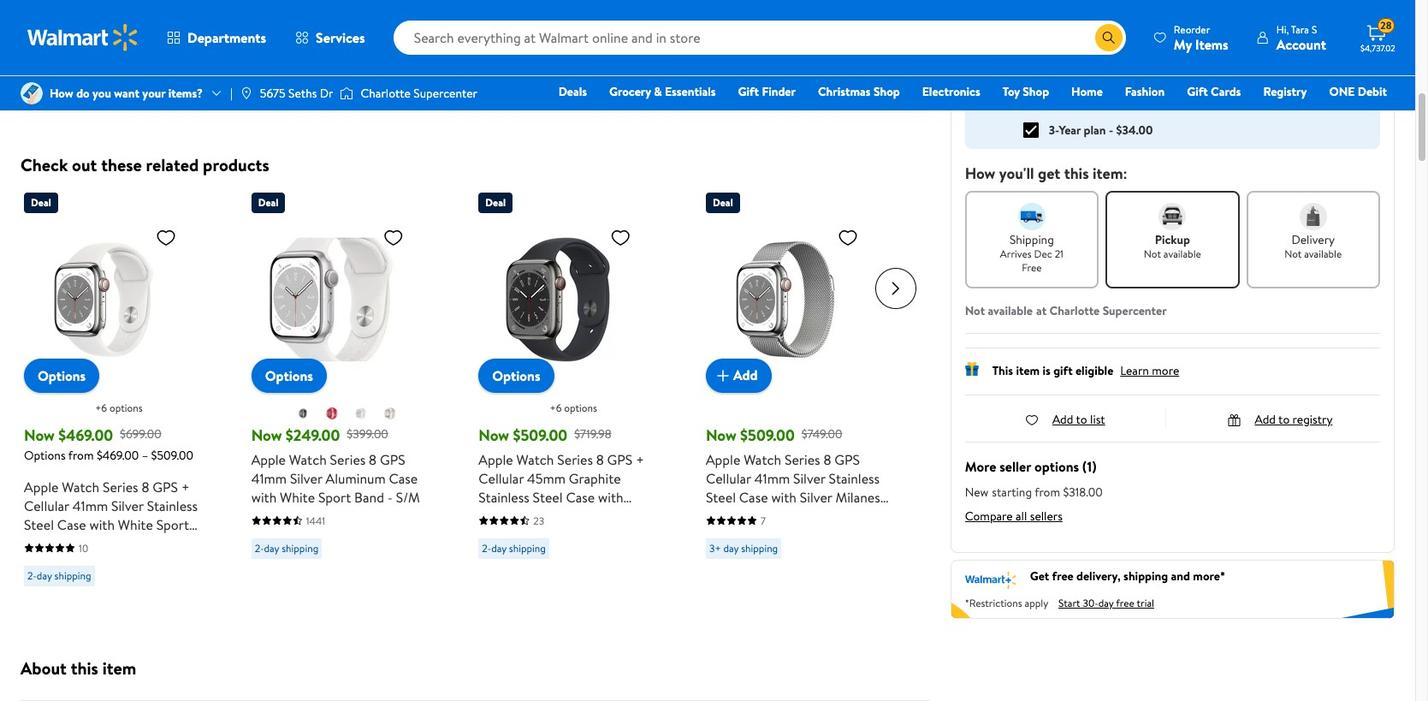 Task type: vqa. For each thing, say whether or not it's contained in the screenshot.
THANKSGIVING corresponding to Thanksgiving dropdown button
no



Task type: describe. For each thing, give the bounding box(es) containing it.
arrives
[[1001, 246, 1032, 261]]

grocery
[[610, 83, 651, 100]]

apple for now $509.00 $719.98 apple watch series 8 gps + cellular 45mm graphite stainless steel case with midnight sport band - s/m
[[479, 450, 513, 469]]

red image
[[325, 406, 339, 420]]

4 list item from the left
[[1143, 0, 1203, 18]]

deal for now $469.00
[[31, 195, 51, 209]]

Walmart Site-Wide search field
[[393, 21, 1126, 55]]

steel inside now $509.00 $719.98 apple watch series 8 gps + cellular 45mm graphite stainless steel case with midnight sport band - s/m
[[533, 488, 563, 506]]

available for delivery
[[1305, 246, 1343, 261]]

+ inside apple watch series 8 gps + cellular 41mm silver stainless steel case with white sport band - m/l
[[181, 477, 190, 496]]

apple watch series 8 gps   cellular 41mm silver stainless steel case with silver milanese loop image
[[706, 220, 865, 379]]

do
[[76, 85, 90, 102]]

+6 options for now $469.00
[[95, 400, 143, 415]]

year for 4-
[[1060, 94, 1082, 111]]

apple down watchos
[[586, 79, 616, 96]]

&
[[654, 83, 662, 100]]

now $509.00 $749.00 apple watch series 8 gps cellular 41mm silver stainless steel case with silver milanese loop
[[706, 424, 888, 525]]

s/m inside now $249.00 $399.00 apple watch series 8 gps 41mm silver aluminum case with white sport band - s/m
[[396, 488, 420, 506]]

one debit link
[[1322, 82, 1395, 101]]

0 horizontal spatial 2-day shipping
[[27, 568, 91, 583]]

options link for now $249.00
[[251, 358, 327, 393]]

get
[[1030, 568, 1050, 585]]

your
[[142, 85, 166, 102]]

out
[[72, 153, 97, 176]]

dec
[[1035, 246, 1053, 261]]

hi, tara s account
[[1277, 22, 1327, 54]]

(1)
[[1083, 457, 1097, 476]]

- left $45.00
[[1110, 94, 1114, 111]]

battery
[[34, 57, 73, 74]]

departments button
[[152, 17, 281, 58]]

$699.00
[[120, 426, 162, 443]]

$509.00 for now $509.00 $749.00 apple watch series 8 gps cellular 41mm silver stainless steel case with silver milanese loop
[[741, 424, 795, 446]]

0 vertical spatial plan
[[1115, 55, 1137, 72]]

list
[[1091, 410, 1106, 428]]

reorder my items
[[1174, 22, 1229, 54]]

- inside apple watch series 8 gps + cellular 41mm silver stainless steel case with white sport band - m/l
[[57, 534, 62, 553]]

life
[[76, 57, 93, 74]]

steel inside apple watch series 8 gps + cellular 41mm silver stainless steel case with white sport band - m/l
[[24, 515, 54, 534]]

5675
[[260, 85, 286, 102]]

gift for gift finder
[[738, 83, 759, 100]]

gift for gift cards
[[1188, 83, 1209, 100]]

shop for toy shop
[[1023, 83, 1050, 100]]

watchos
[[586, 57, 633, 74]]

3-Year plan - $34.00 checkbox
[[1024, 122, 1039, 137]]

loop
[[706, 506, 736, 525]]

reorder
[[1174, 22, 1211, 36]]

shipping down "7"
[[742, 541, 778, 555]]

add to favorites list, apple watch series 8 gps + cellular 41mm silver stainless steel case with white sport band - m/l image
[[156, 226, 176, 248]]

options for now $469.00
[[38, 366, 86, 385]]

size
[[73, 35, 92, 52]]

apple inside apple watch series 8 gps + cellular 41mm silver stainless steel case with white sport band - m/l
[[24, 477, 59, 496]]

now for now $469.00 $699.00 options from $469.00 – $509.00
[[24, 424, 55, 446]]

4 deal from the left
[[713, 195, 733, 209]]

about
[[21, 656, 67, 679]]

shipping inside banner
[[1124, 568, 1169, 585]]

3 product group from the left
[[479, 185, 669, 593]]

wireless
[[34, 79, 78, 96]]

18
[[107, 57, 117, 74]]

 image for how do you want your items?
[[21, 82, 43, 104]]

milanese
[[836, 488, 888, 506]]

41mm inside now $509.00 $749.00 apple watch series 8 gps cellular 41mm silver stainless steel case with silver milanese loop
[[755, 469, 790, 488]]

dr
[[320, 85, 333, 102]]

with inside now $509.00 $719.98 apple watch series 8 gps + cellular 45mm graphite stainless steel case with midnight sport band - s/m
[[598, 488, 624, 506]]

s/m inside now $509.00 $719.98 apple watch series 8 gps + cellular 45mm graphite stainless steel case with midnight sport band - s/m
[[613, 506, 637, 525]]

0 horizontal spatial free
[[1053, 568, 1074, 585]]

- inside now $249.00 $399.00 apple watch series 8 gps 41mm silver aluminum case with white sport band - s/m
[[388, 488, 393, 506]]

more
[[1153, 362, 1180, 379]]

os
[[542, 57, 558, 74]]

more
[[965, 457, 997, 476]]

how for how you'll get this item:
[[965, 162, 996, 184]]

1 list item from the left
[[962, 0, 1022, 18]]

30-
[[1083, 596, 1099, 611]]

from inside now $469.00 $699.00 options from $469.00 – $509.00
[[68, 446, 94, 464]]

apple watch series 8 gps 41mm silver aluminum case with white sport band - s/m image
[[251, 220, 411, 379]]

one debit walmart+
[[1330, 83, 1388, 124]]

$249.00
[[286, 424, 340, 446]]

sport for $249.00
[[318, 488, 351, 506]]

you
[[92, 85, 111, 102]]

more*
[[1194, 568, 1226, 585]]

options inside more seller options (1) new starting from $318.00 compare all sellers
[[1035, 457, 1080, 476]]

gift
[[1054, 362, 1073, 379]]

walmart image
[[27, 24, 139, 51]]

starlight image
[[383, 406, 397, 420]]

deals
[[559, 83, 587, 100]]

trial
[[1137, 596, 1155, 611]]

series for now $249.00 $399.00 apple watch series 8 gps 41mm silver aluminum case with white sport band - s/m
[[330, 450, 366, 469]]

gps for now $249.00 $399.00 apple watch series 8 gps 41mm silver aluminum case with white sport band - s/m
[[380, 450, 406, 469]]

products
[[203, 153, 269, 176]]

watch inside apple watch series 8 gps + cellular 41mm silver stainless steel case with white sport band - m/l
[[62, 477, 99, 496]]

midnight image
[[296, 406, 309, 420]]

add for add to registry
[[1255, 410, 1276, 428]]

shop for christmas shop
[[874, 83, 900, 100]]

want
[[114, 85, 140, 102]]

band inside now $509.00 $719.98 apple watch series 8 gps + cellular 45mm graphite stainless steel case with midnight sport band - s/m
[[571, 506, 601, 525]]

now $469.00 $699.00 options from $469.00 – $509.00
[[24, 424, 193, 464]]

cellular inside now $509.00 $749.00 apple watch series 8 gps cellular 41mm silver stainless steel case with silver milanese loop
[[706, 469, 752, 488]]

8 for now $509.00 $749.00 apple watch series 8 gps cellular 41mm silver stainless steel case with silver milanese loop
[[824, 450, 832, 469]]

protection
[[1057, 55, 1112, 72]]

start
[[1059, 596, 1081, 611]]

and
[[1172, 568, 1191, 585]]

next slide for check out these related products list image
[[875, 268, 917, 309]]

delivery,
[[1077, 568, 1121, 585]]

color list
[[962, 0, 1384, 18]]

essentials
[[665, 83, 716, 100]]

silver inside apple watch series 8 gps + cellular 41mm silver stainless steel case with white sport band - m/l
[[111, 496, 144, 515]]

options for now $509.00
[[493, 366, 541, 385]]

eligible
[[1076, 362, 1114, 379]]

0 horizontal spatial available
[[988, 302, 1033, 319]]

1 vertical spatial $469.00
[[97, 446, 139, 464]]

one
[[1330, 83, 1356, 100]]

0 horizontal spatial not
[[965, 302, 985, 319]]

m/l
[[66, 534, 89, 553]]

3+
[[710, 541, 721, 555]]

8 for now $509.00 $719.98 apple watch series 8 gps + cellular 45mm graphite stainless steel case with midnight sport band - s/m
[[596, 450, 604, 469]]

this
[[993, 362, 1014, 379]]

gps for now $509.00 $719.98 apple watch series 8 gps + cellular 45mm graphite stainless steel case with midnight sport band - s/m
[[607, 450, 633, 469]]

case inside now $509.00 $719.98 apple watch series 8 gps + cellular 45mm graphite stainless steel case with midnight sport band - s/m
[[566, 488, 595, 506]]

tara
[[1292, 22, 1310, 36]]

is
[[1043, 362, 1051, 379]]

related
[[146, 153, 199, 176]]

apple for now $509.00 $749.00 apple watch series 8 gps cellular 41mm silver stainless steel case with silver milanese loop
[[706, 450, 741, 469]]

4 product group from the left
[[706, 185, 896, 593]]

add to registry button
[[1228, 410, 1333, 428]]

departments
[[187, 28, 266, 47]]

delivery not available
[[1285, 231, 1343, 261]]

registry
[[1264, 83, 1308, 100]]

0 vertical spatial $469.00
[[58, 424, 113, 446]]

case inside now $509.00 $749.00 apple watch series 8 gps cellular 41mm silver stainless steel case with silver milanese loop
[[739, 488, 768, 506]]

2- for now $509.00
[[482, 541, 492, 555]]

registry
[[1293, 410, 1333, 428]]

day inside get free delivery, shipping and more* banner
[[1099, 596, 1114, 611]]

compare
[[965, 507, 1013, 524]]

add for add to list
[[1053, 410, 1074, 428]]

electronics
[[923, 83, 981, 100]]

gift finder
[[738, 83, 796, 100]]

|
[[230, 85, 233, 102]]

pickup not available
[[1144, 231, 1202, 261]]

3+ day shipping
[[710, 541, 778, 555]]

services
[[316, 28, 365, 47]]

$749.00
[[802, 426, 843, 443]]

now for now $509.00 $749.00 apple watch series 8 gps cellular 41mm silver stainless steel case with silver milanese loop
[[706, 424, 737, 446]]

these
[[101, 153, 142, 176]]

add button
[[706, 358, 772, 393]]

41mm inside apple watch series 8 gps + cellular 41mm silver stainless steel case with white sport band - m/l
[[73, 496, 108, 515]]

screen size
[[34, 35, 92, 52]]

item:
[[1093, 162, 1128, 184]]

white for $249.00
[[280, 488, 315, 506]]

graphite
[[569, 469, 621, 488]]

now for now $509.00 $719.98 apple watch series 8 gps + cellular 45mm graphite stainless steel case with midnight sport band - s/m
[[479, 424, 510, 446]]

mm
[[123, 35, 143, 52]]

802.11b/g/n
[[191, 79, 249, 96]]

gifting made easy image
[[965, 362, 979, 375]]

items?
[[168, 85, 203, 102]]

options for now $249.00
[[265, 366, 313, 385]]

2 list item from the left
[[1022, 0, 1083, 18]]

series inside apple watch series 8 gps + cellular 41mm silver stainless steel case with white sport band - m/l
[[103, 477, 138, 496]]

mobile
[[503, 57, 539, 74]]

new
[[965, 483, 989, 500]]

ieee
[[164, 79, 188, 96]]

charlotte supercenter
[[361, 85, 478, 102]]

watch for now $509.00 $719.98 apple watch series 8 gps + cellular 45mm graphite stainless steel case with midnight sport band - s/m
[[517, 450, 554, 469]]

items
[[1196, 35, 1229, 54]]

apple for now $249.00 $399.00 apple watch series 8 gps 41mm silver aluminum case with white sport band - s/m
[[251, 450, 286, 469]]

how for how do you want your items?
[[50, 85, 73, 102]]

deal for now $509.00
[[486, 195, 506, 209]]

$399.00
[[347, 426, 389, 443]]

0 horizontal spatial supercenter
[[414, 85, 478, 102]]

3 list item from the left
[[1083, 0, 1143, 18]]



Task type: locate. For each thing, give the bounding box(es) containing it.
1 horizontal spatial 2-day shipping
[[255, 541, 319, 555]]

christmas
[[818, 83, 871, 100]]

2 gift from the left
[[1188, 83, 1209, 100]]

8 down $719.98
[[596, 450, 604, 469]]

0 horizontal spatial $509.00
[[151, 446, 193, 464]]

0 horizontal spatial options link
[[24, 358, 99, 393]]

silver
[[290, 469, 323, 488], [794, 469, 826, 488], [800, 488, 833, 506], [111, 496, 144, 515]]

gps inside now $509.00 $749.00 apple watch series 8 gps cellular 41mm silver stainless steel case with silver milanese loop
[[835, 450, 860, 469]]

1 horizontal spatial options link
[[251, 358, 327, 393]]

add to favorites list, apple watch series 8 gps 41mm silver aluminum case with white sport band - s/m image
[[383, 226, 404, 248]]

41mm up "7"
[[755, 469, 790, 488]]

7
[[761, 513, 766, 528]]

y
[[586, 35, 593, 52]]

finder
[[762, 83, 796, 100]]

band down graphite
[[571, 506, 601, 525]]

shipping down 10
[[54, 568, 91, 583]]

+6 up now $469.00 $699.00 options from $469.00 – $509.00
[[95, 400, 107, 415]]

apple inside now $249.00 $399.00 apple watch series 8 gps 41mm silver aluminum case with white sport band - s/m
[[251, 450, 286, 469]]

to left list
[[1077, 410, 1088, 428]]

0 horizontal spatial s/m
[[396, 488, 420, 506]]

band down $399.00
[[354, 488, 384, 506]]

+6 options up $699.00
[[95, 400, 143, 415]]

add to registry
[[1255, 410, 1333, 428]]

this right the get
[[1065, 162, 1089, 184]]

white for watch
[[118, 515, 153, 534]]

stainless inside now $509.00 $749.00 apple watch series 8 gps cellular 41mm silver stainless steel case with silver milanese loop
[[829, 469, 880, 488]]

1 horizontal spatial s/m
[[613, 506, 637, 525]]

band left m/l
[[24, 534, 54, 553]]

2 horizontal spatial cellular
[[706, 469, 752, 488]]

watch for now $509.00 $749.00 apple watch series 8 gps cellular 41mm silver stainless steel case with silver milanese loop
[[744, 450, 782, 469]]

available inside pickup not available
[[1164, 246, 1202, 261]]

*restrictions
[[965, 596, 1023, 611]]

8 down $749.00
[[824, 450, 832, 469]]

series down $399.00
[[330, 450, 366, 469]]

3 options link from the left
[[479, 358, 554, 393]]

0 horizontal spatial +6 options
[[95, 400, 143, 415]]

cellular up m/l
[[24, 496, 69, 515]]

gift
[[738, 83, 759, 100], [1188, 83, 1209, 100]]

3-
[[1049, 121, 1059, 138]]

2 options link from the left
[[251, 358, 327, 393]]

cellular inside apple watch series 8 gps + cellular 41mm silver stainless steel case with white sport band - m/l
[[24, 496, 69, 515]]

series inside now $509.00 $719.98 apple watch series 8 gps + cellular 45mm graphite stainless steel case with midnight sport band - s/m
[[558, 450, 593, 469]]

1 horizontal spatial shop
[[1023, 83, 1050, 100]]

watch inside now $249.00 $399.00 apple watch series 8 gps 41mm silver aluminum case with white sport band - s/m
[[289, 450, 327, 469]]

supercenter
[[414, 85, 478, 102], [1103, 302, 1167, 319]]

3 deal from the left
[[486, 195, 506, 209]]

white right m/l
[[118, 515, 153, 534]]

available down intent image for delivery
[[1305, 246, 1343, 261]]

s/m down graphite
[[613, 506, 637, 525]]

supercenter left brand
[[414, 85, 478, 102]]

8 inside apple watch series 8 gps + cellular 41mm silver stainless steel case with white sport band - m/l
[[142, 477, 149, 496]]

sport for watch
[[156, 515, 189, 534]]

$318.00
[[1064, 483, 1103, 500]]

case up 10
[[57, 515, 86, 534]]

2 horizontal spatial band
[[571, 506, 601, 525]]

2 now from the left
[[251, 424, 282, 446]]

list item up wpp logo
[[962, 0, 1022, 18]]

now inside now $469.00 $699.00 options from $469.00 – $509.00
[[24, 424, 55, 446]]

1 vertical spatial plan
[[1085, 94, 1107, 111]]

- left m/l
[[57, 534, 62, 553]]

 image
[[21, 82, 43, 104], [340, 85, 354, 102]]

1 vertical spatial +
[[181, 477, 190, 496]]

with inside now $509.00 $749.00 apple watch series 8 gps cellular 41mm silver stainless steel case with silver milanese loop
[[772, 488, 797, 506]]

41mm down "$249.00"
[[251, 469, 287, 488]]

1 horizontal spatial steel
[[533, 488, 563, 506]]

0 horizontal spatial charlotte
[[361, 85, 411, 102]]

apple left 45mm
[[479, 450, 513, 469]]

steel up '23'
[[533, 488, 563, 506]]

8 inside now $509.00 $749.00 apple watch series 8 gps cellular 41mm silver stainless steel case with silver milanese loop
[[824, 450, 832, 469]]

watch inside now $509.00 $749.00 apple watch series 8 gps cellular 41mm silver stainless steel case with silver milanese loop
[[744, 450, 782, 469]]

gps down $399.00
[[380, 450, 406, 469]]

home link
[[1064, 82, 1111, 101]]

h
[[120, 57, 126, 74]]

1 horizontal spatial available
[[1164, 246, 1202, 261]]

walmart plus image
[[965, 568, 1017, 589]]

watch down now $469.00 $699.00 options from $469.00 – $509.00
[[62, 477, 99, 496]]

gps down $699.00
[[153, 477, 178, 496]]

0 horizontal spatial gift
[[738, 83, 759, 100]]

case right the aluminum
[[389, 469, 418, 488]]

2-day shipping down 10
[[27, 568, 91, 583]]

not inside delivery not available
[[1285, 246, 1302, 261]]

0 horizontal spatial options
[[110, 400, 143, 415]]

y mobile os
[[503, 35, 593, 74]]

stainless inside now $509.00 $719.98 apple watch series 8 gps + cellular 45mm graphite stainless steel case with midnight sport band - s/m
[[479, 488, 530, 506]]

1 horizontal spatial item
[[1016, 362, 1040, 379]]

not down intent image for pickup
[[1144, 246, 1162, 261]]

- inside now $509.00 $719.98 apple watch series 8 gps + cellular 45mm graphite stainless steel case with midnight sport band - s/m
[[604, 506, 609, 525]]

- down graphite
[[604, 506, 609, 525]]

watch down "$249.00"
[[289, 450, 327, 469]]

apple up loop
[[706, 450, 741, 469]]

silver down $749.00
[[794, 469, 826, 488]]

$509.00 right –
[[151, 446, 193, 464]]

gps for now $509.00 $749.00 apple watch series 8 gps cellular 41mm silver stainless steel case with silver milanese loop
[[835, 450, 860, 469]]

get free delivery, shipping and more* banner
[[951, 559, 1395, 619]]

sport inside apple watch series 8 gps + cellular 41mm silver stainless steel case with white sport band - m/l
[[156, 515, 189, 534]]

case right 45mm
[[566, 488, 595, 506]]

1 gift from the left
[[738, 83, 759, 100]]

intent image for shipping image
[[1019, 202, 1046, 230]]

screen
[[34, 35, 70, 52]]

available down intent image for pickup
[[1164, 246, 1202, 261]]

day
[[264, 541, 279, 555], [492, 541, 507, 555], [724, 541, 739, 555], [37, 568, 52, 583], [1099, 596, 1114, 611]]

0 horizontal spatial shop
[[874, 83, 900, 100]]

grocery & essentials link
[[602, 82, 724, 101]]

check out these related products
[[21, 153, 269, 176]]

plan for $45.00
[[1085, 94, 1107, 111]]

gift left finder
[[738, 83, 759, 100]]

1 vertical spatial white
[[118, 515, 153, 534]]

add to favorites list, apple watch series 8 gps   cellular 41mm silver stainless steel case with silver milanese loop image
[[838, 226, 859, 248]]

1 horizontal spatial this
[[1065, 162, 1089, 184]]

28
[[1381, 18, 1392, 33]]

shipping
[[1010, 231, 1055, 248]]

series down $719.98
[[558, 450, 593, 469]]

with inside now $249.00 $399.00 apple watch series 8 gps 41mm silver aluminum case with white sport band - s/m
[[251, 488, 277, 506]]

white up 1441
[[280, 488, 315, 506]]

45mm
[[527, 469, 566, 488]]

band for $249.00
[[354, 488, 384, 506]]

walmart+
[[1337, 107, 1388, 124]]

apple watch series 8 gps + cellular 45mm graphite stainless steel case with midnight sport band - s/m image
[[479, 220, 638, 379]]

shop right toy
[[1023, 83, 1050, 100]]

from up sellers
[[1035, 483, 1061, 500]]

cards
[[1211, 83, 1242, 100]]

2 vertical spatial plan
[[1084, 121, 1107, 138]]

now inside now $509.00 $719.98 apple watch series 8 gps + cellular 45mm graphite stainless steel case with midnight sport band - s/m
[[479, 424, 510, 446]]

to left registry
[[1279, 410, 1290, 428]]

4 now from the left
[[706, 424, 737, 446]]

watch inside now $509.00 $719.98 apple watch series 8 gps + cellular 45mm graphite stainless steel case with midnight sport band - s/m
[[517, 450, 554, 469]]

to for list
[[1077, 410, 1088, 428]]

1 horizontal spatial charlotte
[[1050, 302, 1100, 319]]

0 horizontal spatial to
[[1077, 410, 1088, 428]]

1 horizontal spatial +
[[636, 450, 644, 469]]

2 horizontal spatial 2-
[[482, 541, 492, 555]]

2 deal from the left
[[258, 195, 279, 209]]

plan up the 3-year plan - $34.00
[[1085, 94, 1107, 111]]

$509.00 for now $509.00 $719.98 apple watch series 8 gps + cellular 45mm graphite stainless steel case with midnight sport band - s/m
[[513, 424, 568, 446]]

gift left cards
[[1188, 83, 1209, 100]]

+6 for now $509.00
[[550, 400, 562, 415]]

$469.00
[[58, 424, 113, 446], [97, 446, 139, 464]]

2-day shipping down midnight
[[482, 541, 546, 555]]

white inside now $249.00 $399.00 apple watch series 8 gps 41mm silver aluminum case with white sport band - s/m
[[280, 488, 315, 506]]

band inside now $249.00 $399.00 apple watch series 8 gps 41mm silver aluminum case with white sport band - s/m
[[354, 488, 384, 506]]

0 horizontal spatial +6
[[95, 400, 107, 415]]

steel up 3+
[[706, 488, 736, 506]]

1 horizontal spatial to
[[1279, 410, 1290, 428]]

apple down "$249.00"
[[251, 450, 286, 469]]

shipping down 1441
[[282, 541, 319, 555]]

$509.00 left $749.00
[[741, 424, 795, 446]]

search icon image
[[1102, 31, 1116, 45]]

toy shop
[[1003, 83, 1050, 100]]

2 shop from the left
[[1023, 83, 1050, 100]]

1 vertical spatial from
[[1035, 483, 1061, 500]]

+
[[636, 450, 644, 469], [181, 477, 190, 496]]

1 horizontal spatial from
[[1035, 483, 1061, 500]]

1 deal from the left
[[31, 195, 51, 209]]

add for add
[[734, 366, 758, 385]]

add to list button
[[1025, 410, 1106, 428]]

christmas shop
[[818, 83, 900, 100]]

watch
[[289, 450, 327, 469], [517, 450, 554, 469], [744, 450, 782, 469], [62, 477, 99, 496]]

0 horizontal spatial steel
[[24, 515, 54, 534]]

add to cart image
[[713, 365, 734, 386]]

compare all sellers button
[[965, 507, 1063, 524]]

0 vertical spatial this
[[1065, 162, 1089, 184]]

band inside apple watch series 8 gps + cellular 41mm silver stainless steel case with white sport band - m/l
[[24, 534, 54, 553]]

8 down –
[[142, 477, 149, 496]]

with inside apple watch series 8 gps + cellular 41mm silver stainless steel case with white sport band - m/l
[[89, 515, 115, 534]]

1 horizontal spatial cellular
[[479, 469, 524, 488]]

band
[[354, 488, 384, 506], [571, 506, 601, 525], [24, 534, 54, 553]]

gift cards link
[[1180, 82, 1249, 101]]

2-day shipping for $249.00
[[255, 541, 319, 555]]

2 horizontal spatial sport
[[535, 506, 568, 525]]

 image
[[240, 86, 253, 100]]

1 +6 from the left
[[95, 400, 107, 415]]

2- for now $249.00
[[255, 541, 264, 555]]

1 shop from the left
[[874, 83, 900, 100]]

1 horizontal spatial gift
[[1188, 83, 1209, 100]]

deal
[[31, 195, 51, 209], [258, 195, 279, 209], [486, 195, 506, 209], [713, 195, 733, 209]]

1 horizontal spatial +6 options
[[550, 400, 597, 415]]

this right about
[[71, 656, 98, 679]]

gps down $719.98
[[607, 450, 633, 469]]

series down $749.00
[[785, 450, 821, 469]]

not for delivery
[[1285, 246, 1302, 261]]

1 vertical spatial charlotte
[[1050, 302, 1100, 319]]

4-Year plan - $45.00 checkbox
[[1024, 95, 1039, 110]]

available for pickup
[[1164, 246, 1202, 261]]

options left the (1) on the right of the page
[[1035, 457, 1080, 476]]

white inside apple watch series 8 gps + cellular 41mm silver stainless steel case with white sport band - m/l
[[118, 515, 153, 534]]

shipping arrives dec 21 free
[[1001, 231, 1064, 274]]

item right about
[[102, 656, 136, 679]]

- right the aluminum
[[388, 488, 393, 506]]

+6 up now $509.00 $719.98 apple watch series 8 gps + cellular 45mm graphite stainless steel case with midnight sport band - s/m
[[550, 400, 562, 415]]

2 horizontal spatial 2-day shipping
[[482, 541, 546, 555]]

product group containing now $249.00
[[251, 185, 441, 593]]

what's
[[1144, 55, 1178, 72]]

+6 options up $719.98
[[550, 400, 597, 415]]

8 down $399.00
[[369, 450, 377, 469]]

case inside now $249.00 $399.00 apple watch series 8 gps 41mm silver aluminum case with white sport band - s/m
[[389, 469, 418, 488]]

options up $699.00
[[110, 400, 143, 415]]

add for add a protection plan what's covered
[[1024, 55, 1045, 72]]

0 horizontal spatial stainless
[[147, 496, 198, 515]]

1 options link from the left
[[24, 358, 99, 393]]

1 horizontal spatial $509.00
[[513, 424, 568, 446]]

8 for now $249.00 $399.00 apple watch series 8 gps 41mm silver aluminum case with white sport band - s/m
[[369, 450, 377, 469]]

series down now $469.00 $699.00 options from $469.00 – $509.00
[[103, 477, 138, 496]]

silver up 1441
[[290, 469, 323, 488]]

list item up a
[[1022, 0, 1083, 18]]

options link for now $469.00
[[24, 358, 99, 393]]

shipping up trial
[[1124, 568, 1169, 585]]

now $509.00 $719.98 apple watch series 8 gps + cellular 45mm graphite stainless steel case with midnight sport band - s/m
[[479, 424, 644, 525]]

1 to from the left
[[1077, 410, 1088, 428]]

1 +6 options from the left
[[95, 400, 143, 415]]

charlotte
[[361, 85, 411, 102], [1050, 302, 1100, 319]]

watch up "7"
[[744, 450, 782, 469]]

toy
[[1003, 83, 1020, 100]]

not available at charlotte supercenter
[[965, 302, 1167, 319]]

Search search field
[[393, 21, 1126, 55]]

how left you'll
[[965, 162, 996, 184]]

intent image for pickup image
[[1159, 202, 1187, 230]]

+ inside now $509.00 $719.98 apple watch series 8 gps + cellular 45mm graphite stainless steel case with midnight sport band - s/m
[[636, 450, 644, 469]]

steel inside now $509.00 $749.00 apple watch series 8 gps cellular 41mm silver stainless steel case with silver milanese loop
[[706, 488, 736, 506]]

2 to from the left
[[1279, 410, 1290, 428]]

case inside apple watch series 8 gps + cellular 41mm silver stainless steel case with white sport band - m/l
[[57, 515, 86, 534]]

2 horizontal spatial stainless
[[829, 469, 880, 488]]

$469.00 left –
[[97, 446, 139, 464]]

silver down –
[[111, 496, 144, 515]]

2 horizontal spatial available
[[1305, 246, 1343, 261]]

1 horizontal spatial +6
[[550, 400, 562, 415]]

not down intent image for delivery
[[1285, 246, 1302, 261]]

$509.00 up 45mm
[[513, 424, 568, 446]]

0 vertical spatial free
[[1053, 568, 1074, 585]]

8 inside now $509.00 $719.98 apple watch series 8 gps + cellular 45mm graphite stainless steel case with midnight sport band - s/m
[[596, 450, 604, 469]]

now inside now $249.00 $399.00 apple watch series 8 gps 41mm silver aluminum case with white sport band - s/m
[[251, 424, 282, 446]]

bluetooth, ieee 802.11b/g/n
[[107, 79, 249, 96]]

0 vertical spatial charlotte
[[361, 85, 411, 102]]

0 horizontal spatial  image
[[21, 82, 43, 104]]

resists
[[503, 35, 540, 52]]

now for now $249.00 $399.00 apple watch series 8 gps 41mm silver aluminum case with white sport band - s/m
[[251, 424, 282, 446]]

2 product group from the left
[[251, 185, 441, 593]]

1 vertical spatial item
[[102, 656, 136, 679]]

+6 options
[[95, 400, 143, 415], [550, 400, 597, 415]]

0 horizontal spatial +
[[181, 477, 190, 496]]

not for pickup
[[1144, 246, 1162, 261]]

account
[[1277, 35, 1327, 54]]

to for registry
[[1279, 410, 1290, 428]]

list item
[[962, 0, 1022, 18], [1022, 0, 1083, 18], [1083, 0, 1143, 18], [1143, 0, 1203, 18]]

wpp logo image
[[979, 53, 1010, 84]]

cellular up loop
[[706, 469, 752, 488]]

41mm up m/l
[[73, 496, 108, 515]]

options up $719.98
[[564, 400, 597, 415]]

1 vertical spatial year
[[1059, 121, 1081, 138]]

water
[[543, 35, 572, 52]]

sport inside now $509.00 $719.98 apple watch series 8 gps + cellular 45mm graphite stainless steel case with midnight sport band - s/m
[[535, 506, 568, 525]]

not
[[1144, 246, 1162, 261], [1285, 246, 1302, 261], [965, 302, 985, 319]]

steel left m/l
[[24, 515, 54, 534]]

from left –
[[68, 446, 94, 464]]

2-day shipping
[[255, 541, 319, 555], [482, 541, 546, 555], [27, 568, 91, 583]]

silver image
[[354, 406, 368, 420]]

options inside now $469.00 $699.00 options from $469.00 – $509.00
[[24, 446, 66, 464]]

0 horizontal spatial band
[[24, 534, 54, 553]]

1 vertical spatial how
[[965, 162, 996, 184]]

1 now from the left
[[24, 424, 55, 446]]

2-day shipping for $509.00
[[482, 541, 546, 555]]

1 horizontal spatial  image
[[340, 85, 354, 102]]

series inside now $249.00 $399.00 apple watch series 8 gps 41mm silver aluminum case with white sport band - s/m
[[330, 450, 366, 469]]

1 vertical spatial free
[[1117, 596, 1135, 611]]

series for now $509.00 $749.00 apple watch series 8 gps cellular 41mm silver stainless steel case with silver milanese loop
[[785, 450, 821, 469]]

8 inside now $249.00 $399.00 apple watch series 8 gps 41mm silver aluminum case with white sport band - s/m
[[369, 450, 377, 469]]

2 horizontal spatial options link
[[479, 358, 554, 393]]

2 horizontal spatial 41mm
[[755, 469, 790, 488]]

gps down $749.00
[[835, 450, 860, 469]]

5675 seths dr
[[260, 85, 333, 102]]

sport inside now $249.00 $399.00 apple watch series 8 gps 41mm silver aluminum case with white sport band - s/m
[[318, 488, 351, 506]]

apple inside now $509.00 $719.98 apple watch series 8 gps + cellular 45mm graphite stainless steel case with midnight sport band - s/m
[[479, 450, 513, 469]]

s/m right the aluminum
[[396, 488, 420, 506]]

deals link
[[551, 82, 595, 101]]

charlotte right at
[[1050, 302, 1100, 319]]

1 vertical spatial supercenter
[[1103, 302, 1167, 319]]

add
[[1024, 55, 1045, 72], [734, 366, 758, 385], [1053, 410, 1074, 428], [1255, 410, 1276, 428]]

add inside button
[[734, 366, 758, 385]]

product group containing now $469.00
[[24, 185, 214, 593]]

watch for now $249.00 $399.00 apple watch series 8 gps 41mm silver aluminum case with white sport band - s/m
[[289, 450, 327, 469]]

plan down 4-year plan - $45.00
[[1084, 121, 1107, 138]]

home
[[1072, 83, 1103, 100]]

plan for $34.00
[[1084, 121, 1107, 138]]

0 vertical spatial year
[[1060, 94, 1082, 111]]

steel
[[533, 488, 563, 506], [706, 488, 736, 506], [24, 515, 54, 534]]

1 horizontal spatial sport
[[318, 488, 351, 506]]

45 mm battery life
[[34, 35, 143, 74]]

1 horizontal spatial how
[[965, 162, 996, 184]]

1 vertical spatial this
[[71, 656, 98, 679]]

christmas shop link
[[811, 82, 908, 101]]

shop right christmas
[[874, 83, 900, 100]]

more seller options (1) new starting from $318.00 compare all sellers
[[965, 457, 1103, 524]]

case up "7"
[[739, 488, 768, 506]]

1 horizontal spatial stainless
[[479, 488, 530, 506]]

pickup
[[1155, 231, 1191, 248]]

10
[[79, 541, 88, 555]]

electronics link
[[915, 82, 988, 101]]

2 horizontal spatial not
[[1285, 246, 1302, 261]]

options for now $509.00
[[564, 400, 597, 415]]

0 horizontal spatial cellular
[[24, 496, 69, 515]]

year for 3-
[[1059, 121, 1081, 138]]

product group
[[24, 185, 214, 593], [251, 185, 441, 593], [479, 185, 669, 593], [706, 185, 896, 593]]

series for now $509.00 $719.98 apple watch series 8 gps + cellular 45mm graphite stainless steel case with midnight sport band - s/m
[[558, 450, 593, 469]]

2-
[[255, 541, 264, 555], [482, 541, 492, 555], [27, 568, 37, 583]]

supercenter up learn
[[1103, 302, 1167, 319]]

silver inside now $249.00 $399.00 apple watch series 8 gps 41mm silver aluminum case with white sport band - s/m
[[290, 469, 323, 488]]

apply
[[1025, 596, 1049, 611]]

aluminum
[[326, 469, 386, 488]]

how left do
[[50, 85, 73, 102]]

0 vertical spatial white
[[280, 488, 315, 506]]

+6
[[95, 400, 107, 415], [550, 400, 562, 415]]

options link for now $509.00
[[479, 358, 554, 393]]

+6 options for now $509.00
[[550, 400, 597, 415]]

shop
[[874, 83, 900, 100], [1023, 83, 1050, 100]]

0 vertical spatial from
[[68, 446, 94, 464]]

+6 for now $469.00
[[95, 400, 107, 415]]

0 vertical spatial how
[[50, 85, 73, 102]]

1 horizontal spatial not
[[1144, 246, 1162, 261]]

 image for charlotte supercenter
[[340, 85, 354, 102]]

band for watch
[[24, 534, 54, 553]]

now inside now $509.00 $749.00 apple watch series 8 gps cellular 41mm silver stainless steel case with silver milanese loop
[[706, 424, 737, 446]]

1 horizontal spatial options
[[564, 400, 597, 415]]

2 horizontal spatial options
[[1035, 457, 1080, 476]]

grocery & essentials
[[610, 83, 716, 100]]

plan down 'search icon'
[[1115, 55, 1137, 72]]

available inside delivery not available
[[1305, 246, 1343, 261]]

cellular up midnight
[[479, 469, 524, 488]]

0 vertical spatial item
[[1016, 362, 1040, 379]]

s/m
[[396, 488, 420, 506], [613, 506, 637, 525]]

walmart+ link
[[1329, 106, 1395, 125]]

0 horizontal spatial from
[[68, 446, 94, 464]]

services button
[[281, 17, 380, 58]]

shipping
[[282, 541, 319, 555], [509, 541, 546, 555], [742, 541, 778, 555], [1124, 568, 1169, 585], [54, 568, 91, 583]]

not inside pickup not available
[[1144, 246, 1162, 261]]

$509.00 inside now $509.00 $719.98 apple watch series 8 gps + cellular 45mm graphite stainless steel case with midnight sport band - s/m
[[513, 424, 568, 446]]

bluetooth,
[[107, 79, 161, 96]]

from inside more seller options (1) new starting from $318.00 compare all sellers
[[1035, 483, 1061, 500]]

$509.00 inside now $509.00 $749.00 apple watch series 8 gps cellular 41mm silver stainless steel case with silver milanese loop
[[741, 424, 795, 446]]

apple watch series 8 gps + cellular 41mm silver stainless steel case with white sport band - m/l image
[[24, 220, 183, 379]]

2 horizontal spatial $509.00
[[741, 424, 795, 446]]

1 horizontal spatial white
[[280, 488, 315, 506]]

0 horizontal spatial 41mm
[[73, 496, 108, 515]]

0 vertical spatial +
[[636, 450, 644, 469]]

$45.00
[[1117, 94, 1153, 111]]

1 horizontal spatial supercenter
[[1103, 302, 1167, 319]]

1 product group from the left
[[24, 185, 214, 593]]

all
[[1016, 507, 1028, 524]]

4-year plan - $45.00
[[1049, 94, 1153, 111]]

gps inside now $249.00 $399.00 apple watch series 8 gps 41mm silver aluminum case with white sport band - s/m
[[380, 450, 406, 469]]

intent image for delivery image
[[1300, 202, 1328, 230]]

charlotte right dr
[[361, 85, 411, 102]]

item left is
[[1016, 362, 1040, 379]]

stainless inside apple watch series 8 gps + cellular 41mm silver stainless steel case with white sport band - m/l
[[147, 496, 198, 515]]

2 +6 from the left
[[550, 400, 562, 415]]

free left trial
[[1117, 596, 1135, 611]]

- left $34.00
[[1109, 121, 1114, 138]]

starting
[[992, 483, 1032, 500]]

0 horizontal spatial this
[[71, 656, 98, 679]]

deal for now $249.00
[[258, 195, 279, 209]]

2 horizontal spatial steel
[[706, 488, 736, 506]]

watch up '23'
[[517, 450, 554, 469]]

1 horizontal spatial band
[[354, 488, 384, 506]]

available left at
[[988, 302, 1033, 319]]

0 horizontal spatial how
[[50, 85, 73, 102]]

0 horizontal spatial 2-
[[27, 568, 37, 583]]

0 vertical spatial supercenter
[[414, 85, 478, 102]]

gps inside apple watch series 8 gps + cellular 41mm silver stainless steel case with white sport band - m/l
[[153, 477, 178, 496]]

not up gifting made easy image
[[965, 302, 985, 319]]

0 horizontal spatial item
[[102, 656, 136, 679]]

0 horizontal spatial white
[[118, 515, 153, 534]]

$719.98
[[575, 426, 612, 443]]

silver left milanese
[[800, 488, 833, 506]]

–
[[142, 446, 148, 464]]

1 horizontal spatial 41mm
[[251, 469, 287, 488]]

0 horizontal spatial sport
[[156, 515, 189, 534]]

1 horizontal spatial free
[[1117, 596, 1135, 611]]

list item up reorder
[[1143, 0, 1203, 18]]

free right get
[[1053, 568, 1074, 585]]

1 horizontal spatial 2-
[[255, 541, 264, 555]]

series inside now $509.00 $749.00 apple watch series 8 gps cellular 41mm silver stainless steel case with silver milanese loop
[[785, 450, 821, 469]]

add to favorites list, apple watch series 8 gps + cellular 45mm graphite stainless steel case with midnight sport band - s/m image
[[611, 226, 631, 248]]

apple down now $469.00 $699.00 options from $469.00 – $509.00
[[24, 477, 59, 496]]

options for now $469.00
[[110, 400, 143, 415]]

gps inside now $509.00 $719.98 apple watch series 8 gps + cellular 45mm graphite stainless steel case with midnight sport band - s/m
[[607, 450, 633, 469]]

gps
[[380, 450, 406, 469], [607, 450, 633, 469], [835, 450, 860, 469], [153, 477, 178, 496]]

2 +6 options from the left
[[550, 400, 597, 415]]

apple inside now $509.00 $749.00 apple watch series 8 gps cellular 41mm silver stainless steel case with silver milanese loop
[[706, 450, 741, 469]]

shipping down '23'
[[509, 541, 546, 555]]

 image right dr
[[340, 85, 354, 102]]

 image down battery
[[21, 82, 43, 104]]

41mm inside now $249.00 $399.00 apple watch series 8 gps 41mm silver aluminum case with white sport band - s/m
[[251, 469, 287, 488]]

3 now from the left
[[479, 424, 510, 446]]

$509.00 inside now $469.00 $699.00 options from $469.00 – $509.00
[[151, 446, 193, 464]]

cellular inside now $509.00 $719.98 apple watch series 8 gps + cellular 45mm graphite stainless steel case with midnight sport band - s/m
[[479, 469, 524, 488]]



